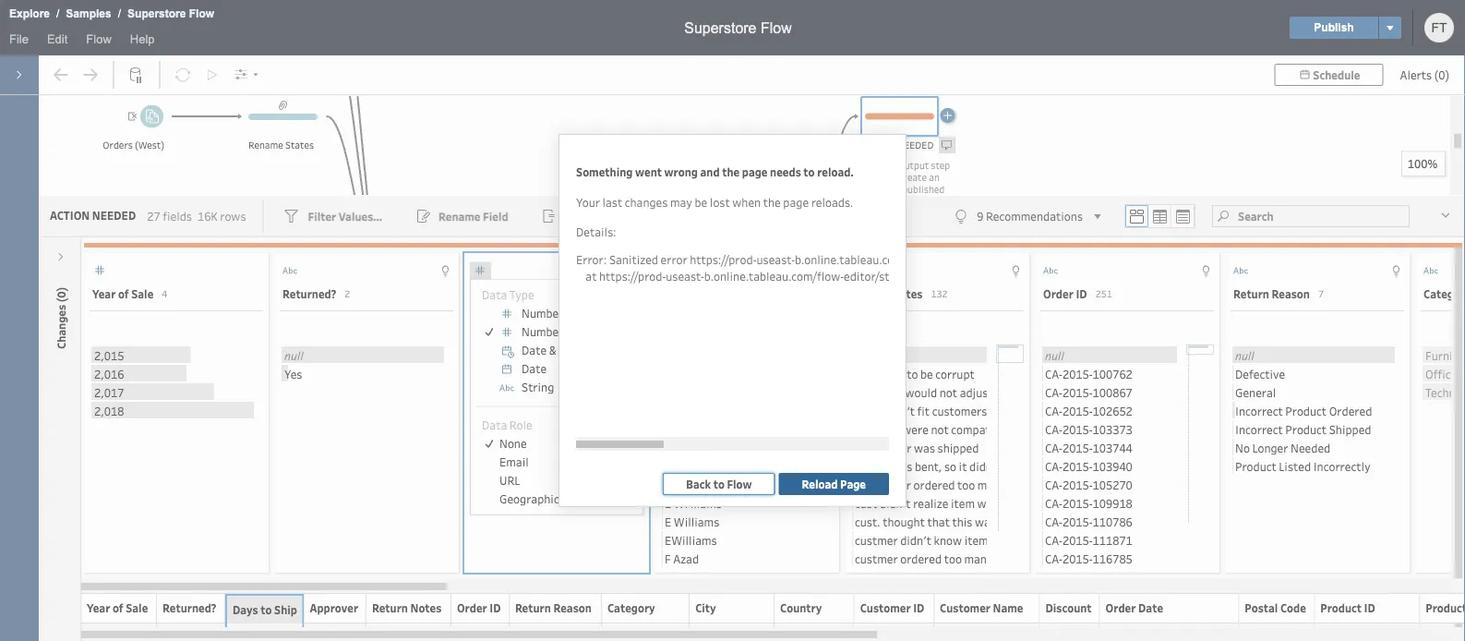 Task type: vqa. For each thing, say whether or not it's contained in the screenshot.
by text only_f5he34f image associated with Collections
no



Task type: describe. For each thing, give the bounding box(es) containing it.
f
[[665, 551, 671, 566]]

(whole)
[[566, 324, 606, 340]]

a
[[949, 206, 954, 219]]

2,016
[[94, 366, 124, 382]]

id for customer id
[[914, 601, 925, 615]]

10 2015- from the top
[[1063, 533, 1093, 548]]

notes for return notes 132
[[892, 287, 923, 301]]

publish
[[1315, 21, 1355, 34]]

2 / from the left
[[118, 7, 121, 20]]

return notes
[[372, 601, 442, 615]]

id for product id
[[1365, 601, 1376, 615]]

was right realize
[[978, 496, 999, 511]]

superstore flow link
[[127, 5, 215, 23]]

return for return notes 132
[[854, 287, 890, 301]]

name
[[994, 601, 1024, 615]]

recommendations image for ca-2015-100762
[[1199, 263, 1215, 279]]

5 ca- from the top
[[1046, 440, 1063, 456]]

null for null ca-2015-100762 ca-2015-100867 ca-2015-102652 ca-2015-103373 ca-2015-103744 ca-2015-103940 ca-2015-105270 ca-2015-109918 ca-2015-110786 ca-2015-111871 ca-2015-116785
[[1046, 348, 1065, 363]]

appeared
[[855, 366, 905, 382]]

incorrectly
[[1314, 459, 1371, 474]]

didn't up were
[[884, 403, 915, 419]]

when
[[733, 194, 761, 210]]

days for days to ship 8
[[473, 287, 499, 301]]

(west)
[[135, 139, 164, 151]]

publish button
[[1290, 17, 1379, 39]]

order id 251
[[1044, 287, 1113, 301]]

to left a
[[937, 206, 947, 219]]

azad
[[674, 551, 699, 566]]

add
[[866, 158, 884, 171]]

110786
[[1093, 514, 1133, 529]]

year for year of sale
[[87, 601, 110, 615]]

too inside appeared to be corrupt armrests would not adjust belts didn't fit customers existing machine bindings were not compatible with machine black chair was shipped corner was bent, so it didn't fit in printer. csustomer ordered too many cust didn't realize item was in cart
[[958, 477, 976, 492]]

custmer didn't know item was in cart custmer ordered too many
[[855, 533, 1048, 566]]

return for return reason
[[515, 601, 551, 615]]

postal
[[1245, 601, 1279, 615]]

redo image
[[77, 61, 104, 89]]

2 incorrect from the top
[[1236, 422, 1284, 437]]

didn't right it
[[970, 459, 1001, 474]]

error: sanitized error https://prod-useast-b.online.tableau.com/site/funkytownclown/flow-editor/drafts/2a7e46c4-2b3a-461b-9ce2-adae465369c0:0,0: resizeobserver loo
[[576, 252, 1466, 284]]

8 2015- from the top
[[1063, 496, 1093, 511]]

bent,
[[915, 459, 943, 474]]

schedule
[[1314, 67, 1361, 82]]

(decimal)
[[566, 306, 615, 321]]

251
[[1096, 287, 1113, 300]]

1 vertical spatial arnold
[[678, 459, 713, 474]]

116785
[[1093, 551, 1133, 566]]

recommendations image for return reason
[[1389, 263, 1405, 279]]

1 vertical spatial williams
[[674, 514, 720, 529]]

109918
[[1093, 496, 1133, 511]]

error:
[[576, 252, 607, 267]]

100762
[[1093, 366, 1133, 382]]

in inside custmer didn't know item was in cart custmer ordered too many
[[1015, 533, 1025, 548]]

output
[[898, 158, 929, 171]]

sale for year of sale 4
[[131, 287, 154, 301]]

0 horizontal spatial superstore
[[128, 7, 186, 20]]

0 horizontal spatial the
[[723, 164, 740, 179]]

recommendations image for c.. arnold
[[818, 263, 834, 279]]

to inside error dialog
[[804, 164, 815, 179]]

didn't down csustomer
[[880, 496, 911, 511]]

(0) for alerts (0)
[[1435, 67, 1450, 82]]

0 vertical spatial machine
[[1035, 403, 1078, 419]]

4 inside "year of sale 4"
[[162, 287, 167, 300]]

2 horizontal spatial flow
[[761, 19, 792, 36]]

file button
[[0, 28, 38, 55]]

103373
[[1093, 422, 1133, 437]]

your last changes may be lost when the page reloads.
[[576, 194, 854, 210]]

your
[[576, 194, 600, 210]]

data for data type
[[482, 287, 507, 303]]

number (whole)
[[522, 324, 606, 340]]

105270
[[1093, 477, 1133, 492]]

edit button
[[38, 28, 77, 55]]

0 horizontal spatial action
[[50, 208, 90, 223]]

1 e from the top
[[665, 477, 672, 492]]

1 recommendations image from the left
[[438, 263, 454, 279]]

3 e from the top
[[665, 514, 672, 529]]

realize
[[914, 496, 949, 511]]

corner
[[855, 459, 889, 474]]

search image
[[603, 285, 622, 303]]

3
[[475, 403, 481, 419]]

to inside appeared to be corrupt armrests would not adjust belts didn't fit customers existing machine bindings were not compatible with machine black chair was shipped corner was bent, so it didn't fit in printer. csustomer ordered too many cust didn't realize item was in cart
[[907, 366, 919, 382]]

yes
[[285, 366, 302, 382]]

c.
[[665, 422, 674, 437]]

error dialog
[[560, 135, 1466, 506]]

11 2015- from the top
[[1063, 551, 1093, 566]]

year of sale
[[87, 601, 148, 615]]

8
[[542, 287, 548, 300]]

longer
[[1253, 440, 1289, 456]]

1 horizontal spatial needed
[[898, 139, 934, 151]]

null defective general incorrect product ordered incorrect product shipped no longer needed product listed incorrectly
[[1236, 348, 1373, 474]]

write
[[934, 194, 957, 207]]

2,015 2,016 2,017 2,018
[[94, 348, 124, 419]]

editor/drafts/2a7e46c4-
[[1050, 252, 1176, 267]]

chair
[[886, 440, 912, 456]]

returned? for returned?
[[163, 601, 216, 615]]

ship for days to ship
[[274, 602, 297, 617]]

listed
[[1280, 459, 1312, 474]]

1 vertical spatial machine
[[1039, 422, 1083, 437]]

samples
[[66, 7, 112, 20]]

to left approver
[[261, 602, 272, 617]]

email
[[500, 455, 529, 470]]

10 ca- from the top
[[1046, 533, 1063, 548]]

shipped
[[938, 440, 980, 456]]

103940
[[1093, 459, 1133, 474]]

states
[[285, 139, 314, 151]]

0 vertical spatial fit
[[918, 403, 930, 419]]

data type menu item
[[477, 286, 638, 305]]

arnold
[[676, 422, 710, 437]]

postal code
[[1245, 601, 1307, 615]]

appeared to be corrupt armrests would not adjust belts didn't fit customers existing machine bindings were not compatible with machine black chair was shipped corner was bent, so it didn't fit in printer. csustomer ordered too many cust didn't realize item was in cart
[[855, 366, 1083, 511]]

ship for days to ship 8
[[515, 287, 538, 301]]

undo image
[[47, 61, 75, 89]]

c/
[[665, 459, 676, 474]]

return notes 132
[[854, 287, 948, 301]]

too inside custmer didn't know item was in cart custmer ordered too many
[[945, 551, 962, 566]]

6 2015- from the top
[[1063, 459, 1093, 474]]

changes (0)
[[54, 287, 68, 349]]

2,015
[[94, 348, 124, 363]]

it
[[959, 459, 968, 474]]

ft button
[[1425, 13, 1455, 42]]

general
[[1236, 385, 1277, 400]]

no refreshes available image
[[169, 61, 197, 89]]

returned? for returned? 2
[[283, 287, 336, 301]]

data type
[[482, 287, 534, 303]]

see
[[894, 230, 909, 243]]

0 vertical spatial arnold
[[680, 440, 715, 456]]

menu containing data type
[[471, 281, 643, 514]]

type
[[510, 287, 534, 303]]

1 incorrect from the top
[[1236, 403, 1284, 419]]

recommendations image for return notes
[[1009, 263, 1024, 279]]

null for null yes
[[285, 348, 304, 363]]

code
[[1281, 601, 1307, 615]]

alerts
[[1401, 67, 1433, 82]]

1 horizontal spatial flow
[[189, 7, 214, 20]]

help
[[130, 32, 155, 46]]

1 vertical spatial 4
[[475, 422, 481, 437]]

8 ca- from the top
[[1046, 496, 1063, 511]]

customer for customer name
[[940, 601, 991, 615]]

sanitized
[[610, 252, 659, 267]]

order id
[[457, 601, 501, 615]]

furnitur
[[1426, 348, 1466, 363]]

ewilliams
[[665, 533, 717, 548]]

flow inside 'popup button'
[[86, 32, 112, 46]]

to left 8
[[501, 287, 512, 301]]

1 vertical spatial page
[[784, 194, 809, 210]]

id for order id
[[490, 601, 501, 615]]

3 2015- from the top
[[1063, 403, 1093, 419]]

0 vertical spatial in
[[1018, 459, 1028, 474]]

adjust
[[960, 385, 994, 400]]

3 4
[[475, 403, 481, 437]]



Task type: locate. For each thing, give the bounding box(es) containing it.
2 custmer from the top
[[855, 551, 898, 566]]

1 vertical spatial sale
[[126, 601, 148, 615]]

order date
[[1106, 601, 1164, 615]]

(0) right the alerts
[[1435, 67, 1450, 82]]

not down corrupt
[[940, 385, 958, 400]]

null
[[285, 348, 304, 363], [1046, 348, 1065, 363], [1236, 348, 1255, 363]]

order for order id
[[457, 601, 487, 615]]

be up would
[[921, 366, 934, 382]]

ca-
[[1046, 366, 1063, 382], [1046, 385, 1063, 400], [1046, 403, 1063, 419], [1046, 422, 1063, 437], [1046, 440, 1063, 456], [1046, 459, 1063, 474], [1046, 477, 1063, 492], [1046, 496, 1063, 511], [1046, 514, 1063, 529], [1046, 533, 1063, 548], [1046, 551, 1063, 566]]

11 ca- from the top
[[1046, 551, 1063, 566]]

last
[[603, 194, 623, 210]]

id left customer name
[[914, 601, 925, 615]]

extract,
[[866, 182, 901, 195]]

year
[[92, 287, 116, 301], [87, 601, 110, 615]]

days for days to ship
[[233, 602, 258, 617]]

explore / samples / superstore flow
[[9, 7, 214, 20]]

2 horizontal spatial recommendations image
[[1389, 263, 1405, 279]]

1 vertical spatial too
[[945, 551, 962, 566]]

return right approver
[[372, 601, 408, 615]]

reason left 7
[[1272, 287, 1311, 301]]

1 vertical spatial action needed
[[50, 208, 136, 223]]

1 horizontal spatial (0)
[[1435, 67, 1450, 82]]

notes left the 132 at top right
[[892, 287, 923, 301]]

number (decimal)
[[522, 306, 615, 321]]

order for order id 251
[[1044, 287, 1074, 301]]

0 vertical spatial needed
[[898, 139, 934, 151]]

didn't inside custmer didn't know item was in cart custmer ordered too many
[[901, 533, 932, 548]]

fit
[[918, 403, 930, 419], [1003, 459, 1016, 474]]

1 vertical spatial year
[[87, 601, 110, 615]]

file
[[9, 32, 29, 46]]

0 vertical spatial reason
[[1272, 287, 1311, 301]]

4 2015- from the top
[[1063, 422, 1093, 437]]

2015- down 111871
[[1063, 551, 1093, 566]]

lost
[[710, 194, 730, 210]]

and
[[701, 164, 720, 179]]

0 horizontal spatial be
[[695, 194, 708, 210]]

cart inside custmer didn't know item was in cart custmer ordered too many
[[1027, 533, 1048, 548]]

9 2015- from the top
[[1063, 514, 1093, 529]]

help button
[[121, 28, 164, 55]]

item inside custmer didn't know item was in cart custmer ordered too many
[[965, 533, 989, 548]]

category
[[608, 601, 655, 615]]

customer right country
[[861, 601, 911, 615]]

2 horizontal spatial order
[[1106, 601, 1137, 615]]

1 horizontal spatial reason
[[1272, 287, 1311, 301]]

1 recommendations image from the left
[[818, 263, 834, 279]]

(0) up changes
[[54, 287, 68, 303]]

be left "lost"
[[695, 194, 708, 210]]

categor
[[1424, 287, 1466, 301]]

1 vertical spatial date
[[522, 361, 547, 377]]

1 horizontal spatial action
[[862, 139, 896, 151]]

an
[[886, 158, 896, 171], [929, 170, 940, 183]]

corrupt
[[936, 366, 975, 382]]

1 horizontal spatial superstore
[[685, 19, 757, 36]]

order down 116785
[[1106, 601, 1137, 615]]

the right 'and' on the left top of the page
[[723, 164, 740, 179]]

1 horizontal spatial 4
[[475, 422, 481, 437]]

1 vertical spatial days
[[233, 602, 258, 617]]

sale
[[131, 287, 154, 301], [126, 601, 148, 615]]

1 data from the top
[[482, 287, 507, 303]]

custmer down cust
[[855, 533, 898, 548]]

days left "type"
[[473, 287, 499, 301]]

to right the needs
[[804, 164, 815, 179]]

wrong
[[665, 164, 698, 179]]

1 vertical spatial not
[[931, 422, 949, 437]]

days to ship 8
[[473, 287, 548, 301]]

explore link
[[8, 5, 51, 23]]

number down 8
[[522, 306, 564, 321]]

not right were
[[931, 422, 949, 437]]

reason left category
[[554, 601, 592, 615]]

needed
[[1291, 440, 1331, 456]]

return right order id
[[515, 601, 551, 615]]

ordered inside custmer didn't know item was in cart custmer ordered too many
[[901, 551, 942, 566]]

return for return reason 7
[[1234, 287, 1270, 301]]

option group
[[1125, 204, 1196, 228]]

https://prod-
[[690, 252, 757, 267]]

year for year of sale 4
[[92, 287, 116, 301]]

order left 251 at the top
[[1044, 287, 1074, 301]]

1 vertical spatial data
[[482, 418, 507, 433]]

more,
[[866, 230, 892, 243]]

7 ca- from the top
[[1046, 477, 1063, 492]]

1 vertical spatial item
[[965, 533, 989, 548]]

1 horizontal spatial the
[[764, 194, 781, 210]]

2 number from the top
[[522, 324, 564, 340]]

s
[[1460, 366, 1466, 382]]

1 horizontal spatial ship
[[515, 287, 538, 301]]

returned? left 2
[[283, 287, 336, 301]]

3 ca- from the top
[[1046, 403, 1063, 419]]

to right here
[[888, 170, 898, 183]]

id left return reason on the left bottom
[[490, 601, 501, 615]]

reason for return reason
[[554, 601, 592, 615]]

0 horizontal spatial flow
[[86, 32, 112, 46]]

Search text field
[[1213, 205, 1411, 227]]

1 horizontal spatial fit
[[1003, 459, 1016, 474]]

0 vertical spatial too
[[958, 477, 976, 492]]

e up ewilliams
[[665, 514, 672, 529]]

0 horizontal spatial ship
[[274, 602, 297, 617]]

lliams
[[691, 496, 722, 511]]

0 vertical spatial many
[[978, 477, 1007, 492]]

c..
[[665, 440, 678, 456]]

wi
[[674, 496, 688, 511]]

orders (west)
[[103, 139, 164, 151]]

approver
[[310, 601, 359, 615]]

1 vertical spatial reason
[[554, 601, 592, 615]]

needed left 27
[[92, 208, 136, 223]]

2015- up 100867
[[1063, 366, 1093, 382]]

1 horizontal spatial order
[[1044, 287, 1074, 301]]

tabsoft.co/prepsamp
[[866, 242, 959, 255]]

notes left order id
[[411, 601, 442, 615]]

2 ca- from the top
[[1046, 385, 1063, 400]]

page
[[742, 164, 768, 179], [784, 194, 809, 210]]

the left flow
[[866, 206, 881, 219]]

reload.
[[818, 164, 854, 179]]

williams up lliams
[[679, 477, 725, 492]]

1 vertical spatial incorrect
[[1236, 422, 1284, 437]]

the right when
[[764, 194, 781, 210]]

ship left approver
[[274, 602, 297, 617]]

string
[[522, 380, 554, 395]]

1 vertical spatial notes
[[411, 601, 442, 615]]

2015- up 103744
[[1063, 422, 1093, 437]]

2 vertical spatial date
[[1139, 601, 1164, 615]]

1 horizontal spatial null
[[1046, 348, 1065, 363]]

(0) for changes (0)
[[54, 287, 68, 303]]

explore
[[9, 7, 50, 20]]

something went wrong and the page needs to reload.
[[576, 164, 854, 179]]

compatible
[[952, 422, 1010, 437]]

1 vertical spatial action
[[50, 208, 90, 223]]

1 vertical spatial cart
[[1027, 533, 1048, 548]]

didn't
[[884, 403, 915, 419], [970, 459, 1001, 474], [880, 496, 911, 511], [901, 533, 932, 548]]

customer for customer id
[[861, 601, 911, 615]]

date up 'string'
[[522, 361, 547, 377]]

item right realize
[[951, 496, 975, 511]]

2 data from the top
[[482, 418, 507, 433]]

was inside custmer didn't know item was in cart custmer ordered too many
[[991, 533, 1013, 548]]

discount
[[1046, 601, 1092, 615]]

1 horizontal spatial recommendations image
[[1009, 263, 1024, 279]]

4 ca- from the top
[[1046, 422, 1063, 437]]

ship left 8
[[515, 287, 538, 301]]

customers
[[933, 403, 988, 419]]

days left approver
[[233, 602, 258, 617]]

ft
[[1432, 20, 1448, 35]]

cart up discount
[[1027, 533, 1048, 548]]

e left wi
[[665, 496, 672, 511]]

menu
[[471, 281, 643, 514]]

0 vertical spatial ordered
[[914, 477, 956, 492]]

1 vertical spatial e
[[665, 496, 672, 511]]

1 2015- from the top
[[1063, 366, 1093, 382]]

country
[[781, 601, 822, 615]]

action
[[862, 139, 896, 151], [50, 208, 90, 223]]

5 2015- from the top
[[1063, 440, 1093, 456]]

arnold down arnold
[[680, 440, 715, 456]]

date left &
[[522, 343, 547, 358]]

number for number (whole)
[[522, 324, 564, 340]]

customer id
[[861, 601, 925, 615]]

orders
[[103, 139, 133, 151]]

be inside appeared to be corrupt armrests would not adjust belts didn't fit customers existing machine bindings were not compatible with machine black chair was shipped corner was bent, so it didn't fit in printer. csustomer ordered too many cust didn't realize item was in cart
[[921, 366, 934, 382]]

flow
[[189, 7, 214, 20], [761, 19, 792, 36], [86, 32, 112, 46]]

item right know
[[965, 533, 989, 548]]

page left the needs
[[742, 164, 768, 179]]

ordered
[[914, 477, 956, 492], [901, 551, 942, 566]]

9 ca- from the top
[[1046, 514, 1063, 529]]

resizeobserver
[[1367, 252, 1449, 267]]

superstore
[[128, 7, 186, 20], [685, 19, 757, 36]]

no
[[1236, 440, 1251, 456]]

1 vertical spatial of
[[113, 601, 123, 615]]

id right code at right bottom
[[1365, 601, 1376, 615]]

in up name
[[1015, 533, 1025, 548]]

1 vertical spatial ordered
[[901, 551, 942, 566]]

1 vertical spatial number
[[522, 324, 564, 340]]

incorrect up longer
[[1236, 422, 1284, 437]]

1 horizontal spatial notes
[[892, 287, 923, 301]]

0 vertical spatial action needed
[[862, 139, 934, 151]]

notes for return notes
[[411, 601, 442, 615]]

printer.
[[1031, 459, 1070, 474]]

fields
[[163, 208, 192, 224]]

0 vertical spatial williams
[[679, 477, 725, 492]]

ship
[[515, 287, 538, 301], [274, 602, 297, 617]]

2015- up 116785
[[1063, 533, 1093, 548]]

data right 3 4
[[482, 418, 507, 433]]

data left "type"
[[482, 287, 507, 303]]

black
[[855, 440, 884, 456]]

city
[[696, 601, 716, 615]]

recommendations image right the useast-
[[818, 263, 834, 279]]

action needed left 27
[[50, 208, 136, 223]]

111871
[[1093, 533, 1133, 548]]

1 vertical spatial ship
[[274, 602, 297, 617]]

0 vertical spatial incorrect
[[1236, 403, 1284, 419]]

furnitur office s technol
[[1426, 348, 1466, 400]]

1 vertical spatial needed
[[92, 208, 136, 223]]

needs
[[770, 164, 802, 179]]

recommendations image
[[438, 263, 454, 279], [1009, 263, 1024, 279], [1389, 263, 1405, 279]]

id for order id 251
[[1077, 287, 1088, 301]]

2 recommendations image from the left
[[1199, 263, 1215, 279]]

e down c/
[[665, 477, 672, 492]]

null inside null ca-2015-100762 ca-2015-100867 ca-2015-102652 ca-2015-103373 ca-2015-103744 ca-2015-103940 ca-2015-105270 ca-2015-109918 ca-2015-110786 ca-2015-111871 ca-2015-116785
[[1046, 348, 1065, 363]]

date for date
[[522, 361, 547, 377]]

1 number from the top
[[522, 306, 564, 321]]

1 horizontal spatial be
[[921, 366, 934, 382]]

return down "9ce2-"
[[1234, 287, 1270, 301]]

machine right with
[[1039, 422, 1083, 437]]

product id
[[1321, 601, 1376, 615]]

1 horizontal spatial action needed
[[862, 139, 934, 151]]

action left 27
[[50, 208, 90, 223]]

1 custmer from the top
[[855, 533, 898, 548]]

number for number (decimal)
[[522, 306, 564, 321]]

0 horizontal spatial notes
[[411, 601, 442, 615]]

0 vertical spatial days
[[473, 287, 499, 301]]

1 / from the left
[[56, 7, 59, 20]]

was up bent,
[[915, 440, 936, 456]]

1 customer from the left
[[861, 601, 911, 615]]

2015- down 100762
[[1063, 385, 1093, 400]]

item inside appeared to be corrupt armrests would not adjust belts didn't fit customers existing machine bindings were not compatible with machine black chair was shipped corner was bent, so it didn't fit in printer. csustomer ordered too many cust didn't realize item was in cart
[[951, 496, 975, 511]]

2015- down printer. at the right bottom
[[1063, 477, 1093, 492]]

days to ship
[[233, 602, 297, 617]]

the inside add an output step here to create an extract, published data source, or write the flow results to a database. to learn more, see tabsoft.co/prepsamp
[[866, 206, 881, 219]]

1 horizontal spatial returned?
[[283, 287, 336, 301]]

6 ca- from the top
[[1046, 459, 1063, 474]]

1 vertical spatial custmer
[[855, 551, 898, 566]]

1 null from the left
[[285, 348, 304, 363]]

database.
[[866, 218, 910, 231]]

data role
[[482, 418, 533, 433]]

0 vertical spatial e
[[665, 477, 672, 492]]

2015- down 105270
[[1063, 496, 1093, 511]]

customer left name
[[940, 601, 991, 615]]

return reason 7
[[1234, 287, 1325, 301]]

0 horizontal spatial recommendations image
[[438, 263, 454, 279]]

2015- down 109918
[[1063, 514, 1093, 529]]

product
[[1286, 403, 1327, 419], [1286, 422, 1327, 437], [1236, 459, 1277, 474], [1321, 601, 1363, 615], [1426, 601, 1466, 615]]

with
[[1013, 422, 1036, 437]]

null inside 'null defective general incorrect product ordered incorrect product shipped no longer needed product listed incorrectly'
[[1236, 348, 1255, 363]]

2015- up "103373"
[[1063, 403, 1093, 419]]

page down the needs
[[784, 194, 809, 210]]

0 vertical spatial 4
[[162, 287, 167, 300]]

return reason
[[515, 601, 592, 615]]

incorrect down 'general'
[[1236, 403, 1284, 419]]

1 horizontal spatial an
[[929, 170, 940, 183]]

7 2015- from the top
[[1063, 477, 1093, 492]]

order for order date
[[1106, 601, 1137, 615]]

0 vertical spatial notes
[[892, 287, 923, 301]]

ordered up realize
[[914, 477, 956, 492]]

1 vertical spatial in
[[1001, 496, 1011, 511]]

0 horizontal spatial order
[[457, 601, 487, 615]]

2 vertical spatial e
[[665, 514, 672, 529]]

2 horizontal spatial null
[[1236, 348, 1255, 363]]

cart inside appeared to be corrupt armrests would not adjust belts didn't fit customers existing machine bindings were not compatible with machine black chair was shipped corner was bent, so it didn't fit in printer. csustomer ordered too many cust didn't realize item was in cart
[[1014, 496, 1035, 511]]

0 horizontal spatial an
[[886, 158, 896, 171]]

1 vertical spatial returned?
[[163, 601, 216, 615]]

reason
[[1272, 287, 1311, 301], [554, 601, 592, 615]]

ordered inside appeared to be corrupt armrests would not adjust belts didn't fit customers existing machine bindings were not compatible with machine black chair was shipped corner was bent, so it didn't fit in printer. csustomer ordered too many cust didn't realize item was in cart
[[914, 477, 956, 492]]

None radio
[[1126, 205, 1149, 227], [1172, 205, 1195, 227], [1126, 205, 1149, 227], [1172, 205, 1195, 227]]

to up would
[[907, 366, 919, 382]]

many inside custmer didn't know item was in cart custmer ordered too many
[[965, 551, 993, 566]]

null up defective
[[1236, 348, 1255, 363]]

of for year of sale 4
[[118, 287, 129, 301]]

something
[[576, 164, 633, 179]]

return for return notes
[[372, 601, 408, 615]]

data for data role
[[482, 418, 507, 433]]

0 horizontal spatial page
[[742, 164, 768, 179]]

0 horizontal spatial customer
[[861, 601, 911, 615]]

0 vertical spatial not
[[940, 385, 958, 400]]

0 horizontal spatial recommendations image
[[818, 263, 834, 279]]

not
[[940, 385, 958, 400], [931, 422, 949, 437]]

1 vertical spatial (0)
[[54, 287, 68, 303]]

cart down printer. at the right bottom
[[1014, 496, 1035, 511]]

flow button
[[77, 28, 121, 55]]

too down it
[[958, 477, 976, 492]]

0 horizontal spatial reason
[[554, 601, 592, 615]]

didn't left know
[[901, 533, 932, 548]]

2 recommendations image from the left
[[1009, 263, 1024, 279]]

recommendations image left "9ce2-"
[[1199, 263, 1215, 279]]

None radio
[[1149, 205, 1172, 227]]

0 horizontal spatial returned?
[[163, 601, 216, 615]]

date right discount
[[1139, 601, 1164, 615]]

action up add
[[862, 139, 896, 151]]

action needed up output
[[862, 139, 934, 151]]

0 horizontal spatial days
[[233, 602, 258, 617]]

4 down fields
[[162, 287, 167, 300]]

1 horizontal spatial days
[[473, 287, 499, 301]]

returned? right year of sale
[[163, 601, 216, 615]]

2015- down 103744
[[1063, 459, 1093, 474]]

0 vertical spatial number
[[522, 306, 564, 321]]

of
[[118, 287, 129, 301], [113, 601, 123, 615]]

1 ca- from the top
[[1046, 366, 1063, 382]]

1 vertical spatial be
[[921, 366, 934, 382]]

id left 251 at the top
[[1077, 287, 1088, 301]]

fit down would
[[918, 403, 930, 419]]

return down more,
[[854, 287, 890, 301]]

2 null from the left
[[1046, 348, 1065, 363]]

0 horizontal spatial fit
[[918, 403, 930, 419]]

4 down 3
[[475, 422, 481, 437]]

2 horizontal spatial the
[[866, 206, 881, 219]]

many inside appeared to be corrupt armrests would not adjust belts didn't fit customers existing machine bindings were not compatible with machine black chair was shipped corner was bent, so it didn't fit in printer. csustomer ordered too many cust didn't realize item was in cart
[[978, 477, 1007, 492]]

data role menu item
[[477, 416, 638, 435]]

0 horizontal spatial needed
[[92, 208, 136, 223]]

useast-
[[757, 252, 795, 267]]

0 horizontal spatial /
[[56, 7, 59, 20]]

0 vertical spatial page
[[742, 164, 768, 179]]

0 vertical spatial ship
[[515, 287, 538, 301]]

adae465369c0:0,0:
[[1264, 252, 1365, 267]]

needed up output
[[898, 139, 934, 151]]

many down shipped
[[978, 477, 1007, 492]]

2 e from the top
[[665, 496, 672, 511]]

2 customer from the left
[[940, 601, 991, 615]]

3 null from the left
[[1236, 348, 1255, 363]]

or
[[922, 194, 932, 207]]

menu item
[[477, 406, 638, 407]]

0 vertical spatial item
[[951, 496, 975, 511]]

1 horizontal spatial recommendations image
[[1199, 263, 1215, 279]]

1 horizontal spatial customer
[[940, 601, 991, 615]]

return
[[854, 287, 890, 301], [1234, 287, 1270, 301], [372, 601, 408, 615], [515, 601, 551, 615]]

needed
[[898, 139, 934, 151], [92, 208, 136, 223]]

null for null defective general incorrect product ordered incorrect product shipped no longer needed product listed incorrectly
[[1236, 348, 1255, 363]]

3 recommendations image from the left
[[1389, 263, 1405, 279]]

of for year of sale
[[113, 601, 123, 615]]

order right return notes
[[457, 601, 487, 615]]

days
[[473, 287, 499, 301], [233, 602, 258, 617]]

machine up with
[[1035, 403, 1078, 419]]

1 vertical spatial many
[[965, 551, 993, 566]]

sale for year of sale
[[126, 601, 148, 615]]

details:
[[576, 224, 617, 239]]

recommendations image
[[818, 263, 834, 279], [1199, 263, 1215, 279]]

williams up ewilliams
[[674, 514, 720, 529]]

reason for return reason 7
[[1272, 287, 1311, 301]]

0 vertical spatial action
[[862, 139, 896, 151]]

0 vertical spatial year
[[92, 287, 116, 301]]

custmer up customer id
[[855, 551, 898, 566]]

too down know
[[945, 551, 962, 566]]

went
[[635, 164, 662, 179]]

be inside error dialog
[[695, 194, 708, 210]]

e
[[665, 477, 672, 492], [665, 496, 672, 511], [665, 514, 672, 529]]

date for date & time
[[522, 343, 547, 358]]

arnold right c/
[[678, 459, 713, 474]]

1 horizontal spatial /
[[118, 7, 121, 20]]

0 horizontal spatial action needed
[[50, 208, 136, 223]]

data
[[866, 194, 886, 207]]

add an output step to run the flow image
[[199, 61, 226, 89]]

2 2015- from the top
[[1063, 385, 1093, 400]]

0 horizontal spatial 4
[[162, 287, 167, 300]]

2 vertical spatial in
[[1015, 533, 1025, 548]]

/ up edit
[[56, 7, 59, 20]]

many up customer name
[[965, 551, 993, 566]]

0 vertical spatial of
[[118, 287, 129, 301]]

in up custmer didn't know item was in cart custmer ordered too many
[[1001, 496, 1011, 511]]

was down chair
[[892, 459, 913, 474]]



